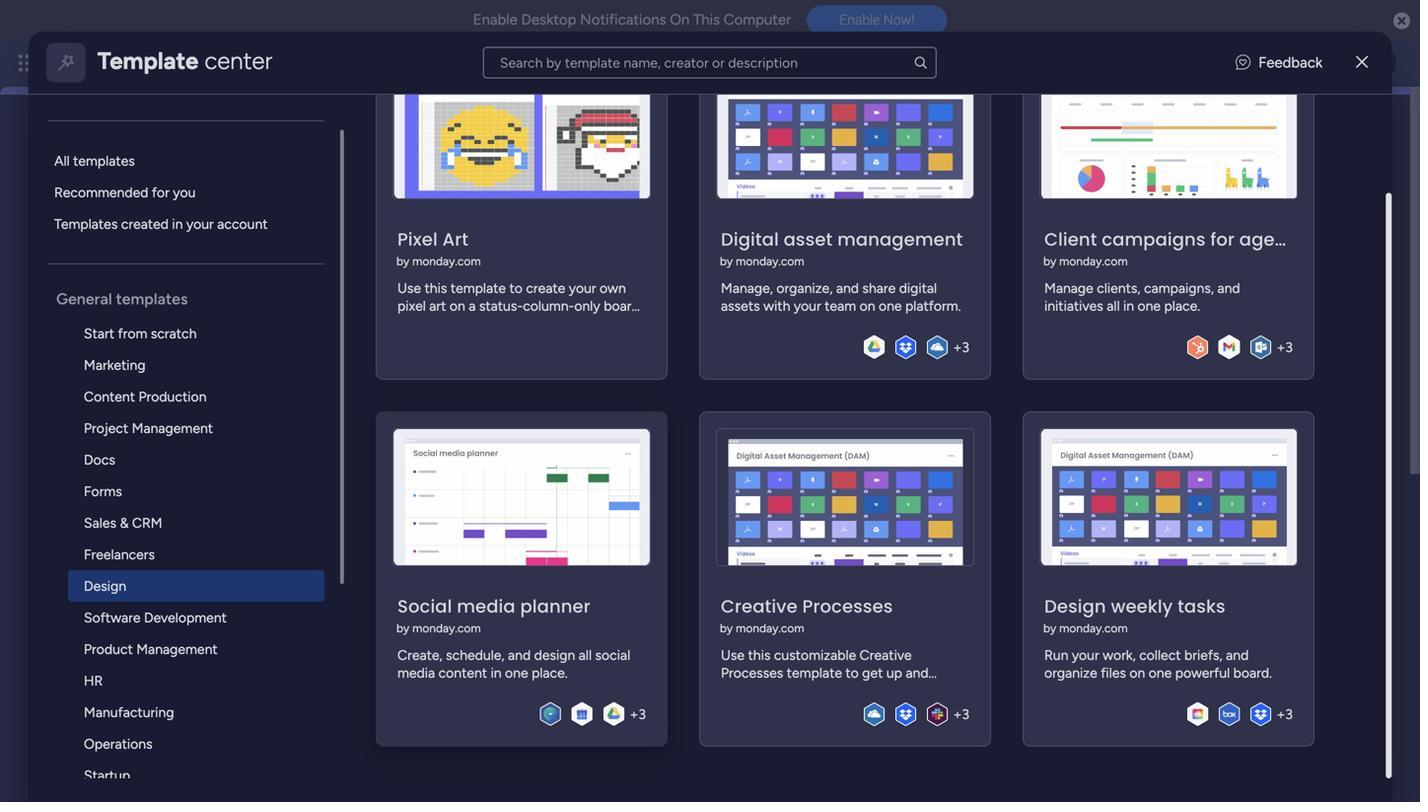 Task type: vqa. For each thing, say whether or not it's contained in the screenshot.
first Public board image from the bottom of the page
no



Task type: locate. For each thing, give the bounding box(es) containing it.
john smith image
[[1366, 47, 1397, 79]]

select product image
[[18, 53, 37, 73]]

this
[[694, 11, 720, 29]]

in down status-
[[488, 319, 499, 336]]

templates for general templates
[[116, 290, 188, 308]]

1 vertical spatial you
[[667, 340, 689, 357]]

2 vertical spatial templates
[[420, 407, 482, 424]]

and left the design
[[508, 647, 531, 664]]

and up team
[[836, 280, 859, 297]]

sales & crm
[[84, 515, 162, 531]]

you
[[173, 184, 196, 201], [667, 340, 689, 357]]

with right the started
[[414, 516, 448, 537]]

monday right select product icon at left top
[[88, 52, 155, 74]]

for
[[152, 184, 169, 201], [1211, 227, 1235, 252]]

1 horizontal spatial media
[[457, 594, 516, 619]]

docs
[[84, 451, 115, 468]]

by down client at the right of the page
[[1044, 254, 1057, 268]]

to right welcome
[[348, 144, 363, 162]]

forms
[[84, 483, 122, 500]]

templates
[[73, 152, 135, 169], [116, 290, 188, 308], [420, 407, 482, 424]]

color
[[497, 315, 528, 332]]

art
[[442, 227, 469, 252]]

digital
[[899, 280, 937, 297]]

by down digital
[[720, 254, 733, 268]]

general
[[56, 290, 112, 308]]

search image
[[914, 55, 929, 71]]

one for manage and run all aspects of your work in one unified place. from everyday tasks, to advanced projects, and processes, monday work management allows you to connect the dots, work smarter, and achieve shared goals.
[[503, 319, 526, 336]]

by down pixel
[[396, 254, 409, 268]]

organize,
[[777, 280, 833, 297]]

all down clients,
[[1107, 298, 1120, 314]]

your up only
[[569, 280, 596, 297]]

close image
[[1357, 55, 1369, 70]]

all right 'run'
[[339, 319, 352, 336]]

0 vertical spatial you
[[173, 184, 196, 201]]

0 horizontal spatial place.
[[532, 665, 568, 681]]

your down organize,
[[794, 298, 821, 314]]

processes
[[803, 594, 893, 619]]

+ 3 for digital asset management
[[954, 339, 970, 356]]

manage up advanced
[[237, 319, 286, 336]]

one inside manage and run all aspects of your work in one unified place. from everyday tasks, to advanced projects, and processes, monday work management allows you to connect the dots, work smarter, and achieve shared goals.
[[503, 319, 526, 336]]

one for run your work, collect briefs, and organize files on one powerful board.
[[1149, 665, 1172, 681]]

+ for client campaigns for agencies
[[1277, 339, 1286, 356]]

0 vertical spatial all
[[1107, 298, 1120, 314]]

getting started with work management button
[[213, 488, 1198, 566]]

design up software
[[84, 578, 126, 595]]

in down schedule,
[[491, 665, 502, 681]]

templates
[[54, 216, 118, 232]]

templates up start from scratch on the top left
[[116, 290, 188, 308]]

on inside manage, organize, and share digital assets with your team on one platform.
[[860, 298, 876, 314]]

+ 3
[[954, 339, 970, 356], [1277, 339, 1293, 356], [630, 706, 646, 723], [954, 706, 970, 723], [1277, 706, 1293, 723]]

manage for manage clients, campaigns, and initiatives all in one place.
[[1045, 280, 1094, 297]]

enable left 'now!'
[[840, 12, 881, 28]]

in
[[172, 216, 183, 232], [1124, 298, 1135, 314], [488, 319, 499, 336], [491, 665, 502, 681]]

center
[[205, 46, 273, 75]]

+
[[954, 339, 962, 356], [1277, 339, 1286, 356], [630, 706, 639, 723], [954, 706, 962, 723], [1277, 706, 1286, 723]]

campaigns,
[[1144, 280, 1215, 297]]

0 vertical spatial templates
[[73, 152, 135, 169]]

0 vertical spatial place.
[[1165, 298, 1201, 314]]

allows
[[625, 340, 663, 357]]

design inside the work management templates element
[[84, 578, 126, 595]]

by inside social media planner by monday.com
[[396, 621, 409, 636]]

on left "a"
[[450, 298, 465, 314]]

with down 'pixel'
[[397, 315, 424, 332]]

monday inside manage and run all aspects of your work in one unified place. from everyday tasks, to advanced projects, and processes, monday work management allows you to connect the dots, work smarter, and achieve shared goals.
[[453, 340, 503, 357]]

processes,
[[384, 340, 450, 357]]

all inside manage and run all aspects of your work in one unified place. from everyday tasks, to advanced projects, and processes, monday work management allows you to connect the dots, work smarter, and achieve shared goals.
[[339, 319, 352, 336]]

all left social
[[579, 647, 592, 664]]

manage inside the manage clients, campaigns, and initiatives all in one place.
[[1045, 280, 1094, 297]]

manage inside manage and run all aspects of your work in one unified place. from everyday tasks, to advanced projects, and processes, monday work management allows you to connect the dots, work smarter, and achieve shared goals.
[[237, 319, 286, 336]]

create,
[[397, 647, 443, 664]]

enable inside button
[[840, 12, 881, 28]]

0 vertical spatial media
[[457, 594, 516, 619]]

invite
[[1143, 154, 1182, 173]]

&
[[120, 515, 129, 531]]

notifications
[[580, 11, 667, 29]]

files
[[1101, 665, 1127, 681]]

monday.com down client at the right of the page
[[1060, 254, 1128, 268]]

social
[[595, 647, 630, 664]]

2 vertical spatial with
[[414, 516, 448, 537]]

general templates heading
[[56, 288, 340, 310]]

one inside create, schedule, and design all social media content in one place.
[[505, 665, 528, 681]]

1 vertical spatial templates
[[116, 290, 188, 308]]

projects,
[[300, 340, 355, 357]]

to inside welcome to work management
[[348, 144, 363, 162]]

work
[[159, 52, 195, 74], [277, 157, 347, 195], [292, 267, 331, 288], [455, 319, 485, 336], [507, 340, 537, 357], [295, 361, 325, 377], [302, 407, 332, 424], [453, 516, 491, 537]]

enable for enable desktop notifications on this computer
[[473, 11, 518, 29]]

2 vertical spatial all
[[579, 647, 592, 664]]

own
[[600, 280, 626, 297]]

and right campaigns,
[[1218, 280, 1241, 297]]

3 for digital asset management
[[962, 339, 970, 356]]

work inside button
[[302, 407, 332, 424]]

0 horizontal spatial for
[[152, 184, 169, 201]]

1 vertical spatial all
[[339, 319, 352, 336]]

0 vertical spatial monday
[[88, 52, 155, 74]]

dapulse close image
[[1394, 11, 1411, 32]]

1 horizontal spatial for
[[1211, 227, 1235, 252]]

with
[[764, 298, 791, 314], [397, 315, 424, 332], [414, 516, 448, 537]]

one inside manage, organize, and share digital assets with your team on one platform.
[[879, 298, 902, 314]]

1 vertical spatial management
[[136, 641, 218, 658]]

for left the agencies
[[1211, 227, 1235, 252]]

and up board.
[[1226, 647, 1249, 664]]

explore work management templates button
[[237, 400, 498, 431]]

in right created
[[172, 216, 183, 232]]

by
[[396, 254, 409, 268], [720, 254, 733, 268], [1044, 254, 1057, 268], [396, 621, 409, 636], [720, 621, 733, 636], [1044, 621, 1057, 636]]

monday.com inside social media planner by monday.com
[[412, 621, 481, 636]]

art
[[429, 298, 446, 314]]

1 horizontal spatial place.
[[575, 319, 611, 336]]

run
[[1045, 647, 1069, 664]]

development
[[144, 609, 227, 626]]

2 enable from the left
[[840, 12, 881, 28]]

place. inside create, schedule, and design all social media content in one place.
[[532, 665, 568, 681]]

design up 'run'
[[1045, 594, 1107, 619]]

1 vertical spatial with
[[397, 315, 424, 332]]

media up schedule,
[[457, 594, 516, 619]]

one down share at the right top of the page
[[879, 298, 902, 314]]

monday up 'shared'
[[453, 340, 503, 357]]

2 horizontal spatial place.
[[1165, 298, 1201, 314]]

management
[[132, 420, 213, 437], [136, 641, 218, 658]]

on
[[450, 298, 465, 314], [860, 298, 876, 314], [1130, 665, 1146, 681]]

one inside run your work, collect briefs, and organize files on one powerful board.
[[1149, 665, 1172, 681]]

work management templates element
[[48, 318, 340, 802]]

management inside manage and run all aspects of your work in one unified place. from everyday tasks, to advanced projects, and processes, monday work management allows you to connect the dots, work smarter, and achieve shared goals.
[[540, 340, 622, 357]]

1 vertical spatial for
[[1211, 227, 1235, 252]]

computer
[[724, 11, 792, 29]]

management down development
[[136, 641, 218, 658]]

place. inside the manage clients, campaigns, and initiatives all in one place.
[[1165, 298, 1201, 314]]

your down the art
[[424, 319, 451, 336]]

by up 'run'
[[1044, 621, 1057, 636]]

by inside the "pixel art by monday.com"
[[396, 254, 409, 268]]

+ 3 for design weekly tasks
[[1277, 706, 1293, 723]]

and down aspects
[[358, 340, 381, 357]]

1 vertical spatial monday
[[453, 340, 503, 357]]

and inside the manage clients, campaigns, and initiatives all in one place.
[[1218, 280, 1241, 297]]

recommended
[[54, 184, 148, 201]]

by inside design weekly tasks by monday.com
[[1044, 621, 1057, 636]]

one inside the manage clients, campaigns, and initiatives all in one place.
[[1138, 298, 1161, 314]]

by inside creative processes by monday.com
[[720, 621, 733, 636]]

and inside run your work, collect briefs, and organize files on one powerful board.
[[1226, 647, 1249, 664]]

media
[[457, 594, 516, 619], [397, 665, 435, 681]]

one down status-
[[503, 319, 526, 336]]

on down share at the right top of the page
[[860, 298, 876, 314]]

in inside create, schedule, and design all social media content in one place.
[[491, 665, 502, 681]]

you up templates created in your account
[[173, 184, 196, 201]]

one down campaigns,
[[1138, 298, 1161, 314]]

1 horizontal spatial you
[[667, 340, 689, 357]]

your up the organize
[[1072, 647, 1100, 664]]

templates down achieve
[[420, 407, 482, 424]]

for inside client campaigns for agencies by monday.com
[[1211, 227, 1235, 252]]

2 vertical spatial place.
[[532, 665, 568, 681]]

management inside the digital asset management by monday.com
[[838, 227, 963, 252]]

with down organize,
[[764, 298, 791, 314]]

connect
[[709, 340, 761, 357]]

1 horizontal spatial enable
[[840, 12, 881, 28]]

manage up initiatives
[[1045, 280, 1094, 297]]

monday.com down creative
[[736, 621, 805, 636]]

monday.com up work,
[[1060, 621, 1128, 636]]

design
[[84, 578, 126, 595], [1045, 594, 1107, 619]]

every
[[428, 315, 462, 332]]

1 horizontal spatial on
[[860, 298, 876, 314]]

1 vertical spatial place.
[[575, 319, 611, 336]]

monday.com down digital
[[736, 254, 805, 268]]

one for create, schedule, and design all social media content in one place.
[[505, 665, 528, 681]]

in down clients,
[[1124, 298, 1135, 314]]

to
[[348, 144, 363, 162], [509, 280, 523, 297], [748, 319, 761, 336], [693, 340, 706, 357]]

on inside 'use this template to create your own pixel art on a status-column-only board, with every label color there is.'
[[450, 298, 465, 314]]

1 vertical spatial manage
[[237, 319, 286, 336]]

for inside explore element
[[152, 184, 169, 201]]

0 horizontal spatial design
[[84, 578, 126, 595]]

place. down the design
[[532, 665, 568, 681]]

monday.com inside client campaigns for agencies by monday.com
[[1060, 254, 1128, 268]]

monday.com down the social
[[412, 621, 481, 636]]

1 horizontal spatial all
[[579, 647, 592, 664]]

team
[[825, 298, 856, 314]]

templates inside heading
[[116, 290, 188, 308]]

enable left desktop
[[473, 11, 518, 29]]

design weekly tasks by monday.com
[[1044, 594, 1226, 636]]

1 horizontal spatial monday
[[453, 340, 503, 357]]

hr
[[84, 672, 103, 689]]

creative
[[721, 594, 798, 619]]

1 vertical spatial media
[[397, 665, 435, 681]]

on
[[670, 11, 690, 29]]

management down production
[[132, 420, 213, 437]]

recommended for you
[[54, 184, 196, 201]]

on right files
[[1130, 665, 1146, 681]]

the
[[237, 361, 257, 377]]

0 vertical spatial with
[[764, 298, 791, 314]]

place. down campaigns,
[[1165, 298, 1201, 314]]

monday.com inside the digital asset management by monday.com
[[736, 254, 805, 268]]

social
[[397, 594, 452, 619]]

None search field
[[483, 47, 937, 78]]

software
[[84, 609, 140, 626]]

0 vertical spatial management
[[132, 420, 213, 437]]

1 horizontal spatial manage
[[1045, 280, 1094, 297]]

design for design weekly tasks by monday.com
[[1045, 594, 1107, 619]]

0 vertical spatial for
[[152, 184, 169, 201]]

management for product management
[[136, 641, 218, 658]]

1 enable from the left
[[473, 11, 518, 29]]

monday.com down 'art'
[[412, 254, 481, 268]]

0 horizontal spatial enable
[[473, 11, 518, 29]]

scratch
[[151, 325, 197, 342]]

your left account
[[186, 216, 214, 232]]

place. down only
[[575, 319, 611, 336]]

create
[[526, 280, 566, 297]]

+ for design weekly tasks
[[1277, 706, 1286, 723]]

for up templates created in your account
[[152, 184, 169, 201]]

0 horizontal spatial on
[[450, 298, 465, 314]]

in inside explore element
[[172, 216, 183, 232]]

you down everyday
[[667, 340, 689, 357]]

briefs,
[[1185, 647, 1223, 664]]

search everything image
[[1249, 53, 1269, 73]]

monday.com inside the "pixel art by monday.com"
[[412, 254, 481, 268]]

templates inside explore element
[[73, 152, 135, 169]]

2 horizontal spatial all
[[1107, 298, 1120, 314]]

in inside the manage clients, campaigns, and initiatives all in one place.
[[1124, 298, 1135, 314]]

clients,
[[1097, 280, 1141, 297]]

freelancers
[[84, 546, 155, 563]]

monday.com inside creative processes by monday.com
[[736, 621, 805, 636]]

by down the social
[[396, 621, 409, 636]]

enable now! button
[[807, 5, 948, 35]]

management inside getting started with work management dropdown button
[[496, 516, 600, 537]]

welcome
[[277, 144, 344, 162]]

to down everyday
[[693, 340, 706, 357]]

3 for social media planner
[[639, 706, 646, 723]]

0 horizontal spatial media
[[397, 665, 435, 681]]

and inside create, schedule, and design all social media content in one place.
[[508, 647, 531, 664]]

0 horizontal spatial you
[[173, 184, 196, 201]]

media down create,
[[397, 665, 435, 681]]

one right content
[[505, 665, 528, 681]]

1 horizontal spatial design
[[1045, 594, 1107, 619]]

schedule,
[[446, 647, 505, 664]]

0 horizontal spatial all
[[339, 319, 352, 336]]

0 vertical spatial manage
[[1045, 280, 1094, 297]]

of
[[407, 319, 420, 336]]

to up status-
[[509, 280, 523, 297]]

by down creative
[[720, 621, 733, 636]]

this
[[425, 280, 447, 297]]

2 horizontal spatial on
[[1130, 665, 1146, 681]]

one down collect
[[1149, 665, 1172, 681]]

templates up recommended
[[73, 152, 135, 169]]

run
[[316, 319, 336, 336]]

0 horizontal spatial manage
[[237, 319, 286, 336]]

design inside design weekly tasks by monday.com
[[1045, 594, 1107, 619]]



Task type: describe. For each thing, give the bounding box(es) containing it.
manage,
[[721, 280, 773, 297]]

to down assets
[[748, 319, 761, 336]]

general templates list box
[[48, 95, 344, 802]]

enable desktop notifications on this computer
[[473, 11, 792, 29]]

explore
[[253, 407, 299, 424]]

crm
[[132, 515, 162, 531]]

templates created in your account
[[54, 216, 268, 232]]

by inside client campaigns for agencies by monday.com
[[1044, 254, 1057, 268]]

you inside explore element
[[173, 184, 196, 201]]

on inside run your work, collect briefs, and organize files on one powerful board.
[[1130, 665, 1146, 681]]

startup
[[84, 767, 130, 784]]

product
[[84, 641, 133, 658]]

management inside welcome to work management
[[355, 157, 542, 195]]

platform.
[[906, 298, 961, 314]]

explore element
[[48, 145, 340, 240]]

in inside manage and run all aspects of your work in one unified place. from everyday tasks, to advanced projects, and processes, monday work management allows you to connect the dots, work smarter, and achieve shared goals.
[[488, 319, 499, 336]]

collect
[[1140, 647, 1181, 664]]

and inside manage, organize, and share digital assets with your team on one platform.
[[836, 280, 859, 297]]

all inside the manage clients, campaigns, and initiatives all in one place.
[[1107, 298, 1120, 314]]

work inside dropdown button
[[453, 516, 491, 537]]

+ 3 for social media planner
[[630, 706, 646, 723]]

help image
[[1293, 53, 1312, 73]]

monday work management
[[88, 52, 307, 74]]

design for design
[[84, 578, 126, 595]]

your inside 'use this template to create your own pixel art on a status-column-only board, with every label color there is.'
[[569, 280, 596, 297]]

v2 user feedback image
[[1237, 52, 1251, 74]]

templates for all templates
[[73, 152, 135, 169]]

weekly
[[1111, 594, 1173, 619]]

getting
[[287, 516, 348, 537]]

start
[[84, 325, 114, 342]]

use
[[397, 280, 421, 297]]

all inside create, schedule, and design all social media content in one place.
[[579, 647, 592, 664]]

+ for digital asset management
[[954, 339, 962, 356]]

powerful
[[1176, 665, 1230, 681]]

board,
[[604, 298, 643, 314]]

welcome to work management
[[277, 144, 542, 195]]

desktop
[[521, 11, 577, 29]]

column-
[[523, 298, 574, 314]]

start from scratch
[[84, 325, 197, 342]]

there
[[532, 315, 565, 332]]

and down processes,
[[382, 361, 405, 377]]

your inside run your work, collect briefs, and organize files on one powerful board.
[[1072, 647, 1100, 664]]

use this template to create your own pixel art on a status-column-only board, with every label color there is.
[[397, 280, 643, 332]]

design
[[534, 647, 575, 664]]

marketing
[[84, 357, 145, 373]]

board.
[[1234, 665, 1273, 681]]

software development
[[84, 609, 227, 626]]

with inside 'use this template to create your own pixel art on a status-column-only board, with every label color there is.'
[[397, 315, 424, 332]]

create, schedule, and design all social media content in one place.
[[397, 647, 630, 681]]

social media planner by monday.com
[[396, 594, 591, 636]]

3 for creative processes
[[962, 706, 970, 723]]

manufacturing
[[84, 704, 174, 721]]

monday.com inside design weekly tasks by monday.com
[[1060, 621, 1128, 636]]

management for project management
[[132, 420, 213, 437]]

with inside dropdown button
[[414, 516, 448, 537]]

with inside manage, organize, and share digital assets with your team on one platform.
[[764, 298, 791, 314]]

place. inside manage and run all aspects of your work in one unified place. from everyday tasks, to advanced projects, and processes, monday work management allows you to connect the dots, work smarter, and achieve shared goals.
[[575, 319, 611, 336]]

+ for creative processes
[[954, 706, 962, 723]]

created
[[121, 216, 169, 232]]

share
[[863, 280, 896, 297]]

creative processes by monday.com
[[720, 594, 893, 636]]

client campaigns for agencies by monday.com
[[1044, 227, 1323, 268]]

manage clients, campaigns, and initiatives all in one place.
[[1045, 280, 1241, 314]]

media inside social media planner by monday.com
[[457, 594, 516, 619]]

dots,
[[261, 361, 292, 377]]

campaigns
[[1102, 227, 1206, 252]]

project management
[[84, 420, 213, 437]]

planner
[[520, 594, 591, 619]]

aspects
[[356, 319, 404, 336]]

shared
[[459, 361, 501, 377]]

content
[[84, 388, 135, 405]]

from
[[118, 325, 147, 342]]

started
[[353, 516, 409, 537]]

content
[[438, 665, 487, 681]]

smarter,
[[328, 361, 379, 377]]

tasks
[[1178, 594, 1226, 619]]

management inside explore work management templates button
[[336, 407, 417, 424]]

+ 3 for creative processes
[[954, 706, 970, 723]]

0 horizontal spatial monday
[[88, 52, 155, 74]]

+ 3 for client campaigns for agencies
[[1277, 339, 1293, 356]]

feedback
[[1259, 54, 1323, 71]]

general templates
[[56, 290, 188, 308]]

manage for manage and run all aspects of your work in one unified place. from everyday tasks, to advanced projects, and processes, monday work management allows you to connect the dots, work smarter, and achieve shared goals.
[[237, 319, 286, 336]]

templates inside button
[[420, 407, 482, 424]]

work,
[[1103, 647, 1136, 664]]

on for art
[[450, 298, 465, 314]]

Search by template name, creator or description search field
[[483, 47, 937, 78]]

you inside manage and run all aspects of your work in one unified place. from everyday tasks, to advanced projects, and processes, monday work management allows you to connect the dots, work smarter, and achieve shared goals.
[[667, 340, 689, 357]]

everyday
[[650, 319, 706, 336]]

only
[[574, 298, 600, 314]]

your inside explore element
[[186, 216, 214, 232]]

all templates
[[54, 152, 135, 169]]

organize
[[1045, 665, 1098, 681]]

and left 'run'
[[289, 319, 312, 336]]

media inside create, schedule, and design all social media content in one place.
[[397, 665, 435, 681]]

explore work management templates
[[253, 407, 482, 424]]

initiatives
[[1045, 298, 1104, 314]]

tasks,
[[709, 319, 744, 336]]

asset
[[784, 227, 833, 252]]

by inside the digital asset management by monday.com
[[720, 254, 733, 268]]

product management
[[84, 641, 218, 658]]

your inside manage and run all aspects of your work in one unified place. from everyday tasks, to advanced projects, and processes, monday work management allows you to connect the dots, work smarter, and achieve shared goals.
[[424, 319, 451, 336]]

achieve
[[409, 361, 456, 377]]

run your work, collect briefs, and organize files on one powerful board.
[[1045, 647, 1273, 681]]

account
[[217, 216, 268, 232]]

to inside 'use this template to create your own pixel art on a status-column-only board, with every label color there is.'
[[509, 280, 523, 297]]

+ for social media planner
[[630, 706, 639, 723]]

pixel art by monday.com
[[396, 227, 481, 268]]

all
[[54, 152, 70, 169]]

template
[[451, 280, 506, 297]]

goals.
[[504, 361, 540, 377]]

pixel
[[397, 298, 426, 314]]

on for asset
[[860, 298, 876, 314]]

work inside welcome to work management
[[277, 157, 347, 195]]

advanced
[[237, 340, 297, 357]]

3 for client campaigns for agencies
[[1286, 339, 1293, 356]]

production
[[138, 388, 206, 405]]

digital asset management by monday.com
[[720, 227, 963, 268]]

sales
[[84, 515, 116, 531]]

template center
[[97, 46, 273, 75]]

digital
[[721, 227, 779, 252]]

enable for enable now!
[[840, 12, 881, 28]]

your inside manage, organize, and share digital assets with your team on one platform.
[[794, 298, 821, 314]]

pixel
[[397, 227, 438, 252]]

3 for design weekly tasks
[[1286, 706, 1293, 723]]



